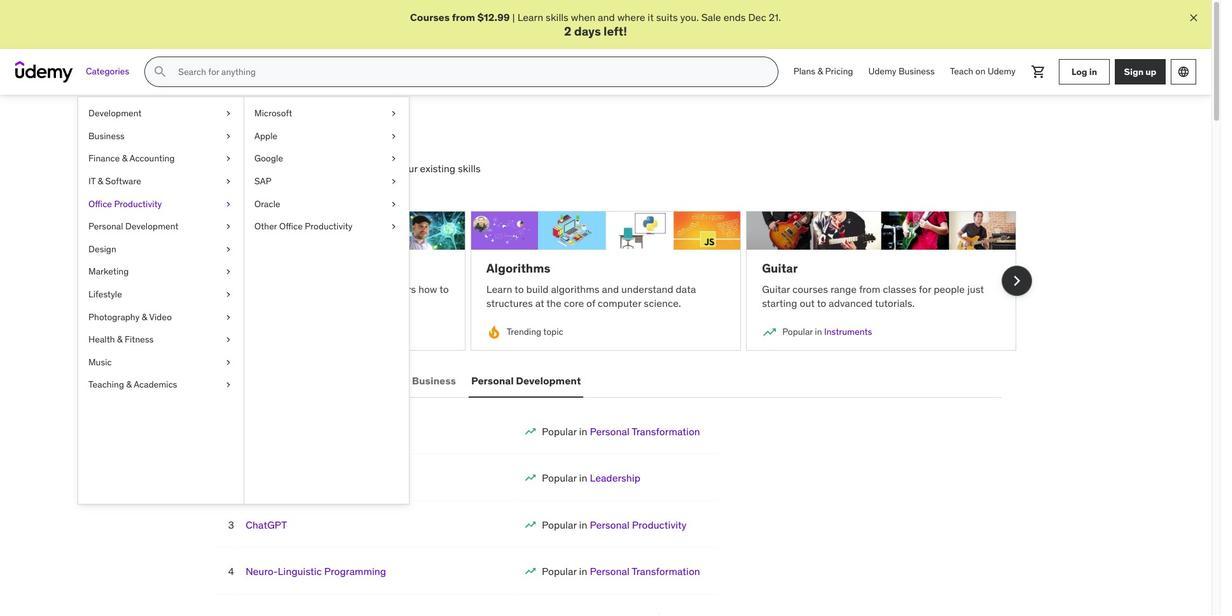 Task type: describe. For each thing, give the bounding box(es) containing it.
other
[[254, 221, 277, 232]]

statistical
[[231, 283, 275, 296]]

business for business 'button'
[[412, 375, 456, 388]]

build
[[526, 283, 549, 296]]

xsmall image for marketing
[[223, 266, 233, 279]]

days
[[574, 24, 601, 39]]

personal for 1st personal transformation link
[[590, 425, 630, 438]]

music
[[88, 357, 112, 368]]

categories
[[86, 66, 129, 77]]

popular for 1st personal transformation link
[[542, 425, 577, 438]]

completely
[[274, 162, 324, 175]]

it & software link
[[78, 170, 244, 193]]

21.
[[769, 11, 781, 24]]

neuro-linguistic programming
[[246, 566, 386, 578]]

& for academics
[[126, 379, 132, 391]]

personal for 2nd personal transformation link from the top
[[590, 566, 630, 578]]

sale
[[701, 11, 721, 24]]

learn for popular and trending topics
[[195, 162, 221, 175]]

3
[[228, 519, 234, 532]]

probability
[[277, 283, 326, 296]]

music link
[[78, 352, 244, 374]]

out
[[800, 297, 815, 310]]

sign
[[1124, 66, 1144, 77]]

algorithms
[[551, 283, 600, 296]]

new
[[326, 162, 345, 175]]

google
[[254, 153, 283, 164]]

to left teach
[[328, 283, 337, 296]]

xsmall image for microsoft
[[389, 108, 399, 120]]

2 personal transformation link from the top
[[590, 566, 700, 578]]

in down 'data.'
[[264, 326, 271, 338]]

just
[[967, 283, 984, 296]]

from inside guitar courses range from classes for people just starting out to advanced tutorials.
[[859, 283, 881, 296]]

ends
[[724, 11, 746, 24]]

udemy business
[[868, 66, 935, 77]]

you.
[[680, 11, 699, 24]]

marketing link
[[78, 261, 244, 284]]

1 horizontal spatial office
[[279, 221, 303, 232]]

left!
[[604, 24, 627, 39]]

business link
[[78, 125, 244, 148]]

xsmall image for finance & accounting
[[223, 153, 233, 165]]

xsmall image for other office productivity
[[389, 221, 399, 233]]

in for personal productivity link
[[579, 519, 587, 532]]

advanced
[[829, 297, 873, 310]]

leadership
[[590, 472, 640, 485]]

personal development for personal development button
[[471, 375, 581, 388]]

improve
[[359, 162, 396, 175]]

popular for instruments link
[[782, 326, 813, 338]]

in for 1st personal transformation link
[[579, 425, 587, 438]]

structures
[[486, 297, 533, 310]]

plans
[[794, 66, 816, 77]]

1 udemy from the left
[[868, 66, 897, 77]]

office productivity link
[[78, 193, 244, 216]]

to right 'how' at the top
[[440, 283, 449, 296]]

plans & pricing link
[[786, 57, 861, 87]]

development link
[[78, 103, 244, 125]]

personal development button
[[469, 366, 583, 397]]

cell for popular in personal productivity popular in icon
[[542, 519, 687, 532]]

productivity inside office productivity link
[[114, 198, 162, 210]]

machine learning
[[211, 261, 313, 276]]

categories button
[[78, 57, 137, 87]]

other office productivity
[[254, 221, 353, 232]]

popular in personal transformation for 2nd personal transformation link from the top
[[542, 566, 700, 578]]

popular for leadership link at the bottom
[[542, 472, 577, 485]]

learn for algorithms
[[486, 283, 512, 296]]

popular in leadership
[[542, 472, 640, 485]]

xsmall image for office productivity
[[223, 198, 233, 211]]

existing
[[420, 162, 455, 175]]

teaching & academics link
[[78, 374, 244, 397]]

on
[[976, 66, 986, 77]]

xsmall image for apple
[[389, 130, 399, 143]]

skills inside courses from $12.99 | learn skills when and where it suits you. sale ends dec 21. 2 days left!
[[546, 11, 569, 24]]

to inside guitar courses range from classes for people just starting out to advanced tutorials.
[[817, 297, 826, 310]]

apple link
[[244, 125, 409, 148]]

data.
[[260, 297, 282, 310]]

sign up
[[1124, 66, 1157, 77]]

& for pricing
[[818, 66, 823, 77]]

instruments link
[[824, 326, 872, 338]]

teach on udemy
[[950, 66, 1016, 77]]

courses from $12.99 | learn skills when and where it suits you. sale ends dec 21. 2 days left!
[[410, 11, 781, 39]]

google link
[[244, 148, 409, 170]]

photography & video
[[88, 311, 172, 323]]

sign up link
[[1115, 59, 1166, 85]]

xsmall image for sap
[[389, 176, 399, 188]]

algorithms
[[486, 261, 550, 276]]

classes
[[883, 283, 916, 296]]

xsmall image for music
[[223, 357, 233, 369]]

machine
[[211, 261, 260, 276]]

at
[[535, 297, 544, 310]]

apple
[[254, 130, 277, 142]]

range
[[831, 283, 857, 296]]

health & fitness
[[88, 334, 154, 345]]

bestselling
[[213, 375, 267, 388]]

when
[[571, 11, 595, 24]]

understand
[[621, 283, 673, 296]]

2
[[564, 24, 571, 39]]

neuro-
[[246, 566, 278, 578]]

& for video
[[142, 311, 147, 323]]

microsoft
[[254, 108, 292, 119]]

marketing
[[88, 266, 129, 278]]

health & fitness link
[[78, 329, 244, 352]]

popular for 2nd personal transformation link from the top
[[542, 566, 577, 578]]

tutorials.
[[875, 297, 915, 310]]

starting
[[762, 297, 797, 310]]

personal inside button
[[471, 375, 514, 388]]

shopping cart with 0 items image
[[1031, 64, 1046, 80]]

and inside courses from $12.99 | learn skills when and where it suits you. sale ends dec 21. 2 days left!
[[598, 11, 615, 24]]

development for personal development link
[[125, 221, 178, 232]]

cell for popular in image corresponding to 2nd personal transformation link from the top
[[542, 566, 700, 578]]

of
[[586, 297, 595, 310]]

to inside learn to build algorithms and understand data structures at the core of computer science.
[[515, 283, 524, 296]]

next image
[[1007, 271, 1027, 291]]

transformation for 1st personal transformation link
[[632, 425, 700, 438]]

people
[[934, 283, 965, 296]]

popular in
[[231, 326, 271, 338]]

5 cell from the top
[[542, 612, 700, 616]]

learn inside courses from $12.99 | learn skills when and where it suits you. sale ends dec 21. 2 days left!
[[517, 11, 543, 24]]

close image
[[1187, 11, 1200, 24]]

from inside courses from $12.99 | learn skills when and where it suits you. sale ends dec 21. 2 days left!
[[452, 11, 475, 24]]

& for accounting
[[122, 153, 127, 164]]

1 vertical spatial skills
[[458, 162, 481, 175]]

learn
[[211, 297, 234, 310]]

leadership link
[[590, 472, 640, 485]]



Task type: vqa. For each thing, say whether or not it's contained in the screenshot.
Other Office Productivity
yes



Task type: locate. For each thing, give the bounding box(es) containing it.
& right the plans
[[818, 66, 823, 77]]

1 vertical spatial personal development
[[471, 375, 581, 388]]

xsmall image for teaching & academics
[[223, 379, 233, 392]]

1 horizontal spatial from
[[452, 11, 475, 24]]

1 vertical spatial transformation
[[632, 566, 700, 578]]

learn right |
[[517, 11, 543, 24]]

your
[[398, 162, 418, 175]]

2 horizontal spatial business
[[899, 66, 935, 77]]

1 guitar from the top
[[762, 261, 798, 276]]

1 vertical spatial popular in image
[[524, 566, 537, 578]]

design link
[[78, 238, 244, 261]]

0 horizontal spatial office
[[88, 198, 112, 210]]

1 vertical spatial from
[[859, 283, 881, 296]]

development inside the development link
[[88, 108, 142, 119]]

2 vertical spatial and
[[602, 283, 619, 296]]

from down statistical
[[236, 297, 257, 310]]

personal development down office productivity
[[88, 221, 178, 232]]

personal down trending topic image
[[471, 375, 514, 388]]

& right health
[[117, 334, 122, 345]]

learn up structures
[[486, 283, 512, 296]]

0 vertical spatial personal development
[[88, 221, 178, 232]]

or
[[347, 162, 357, 175]]

2 cell from the top
[[542, 472, 640, 485]]

xsmall image left google
[[223, 153, 233, 165]]

business button
[[409, 366, 459, 397]]

popular in personal transformation for 1st personal transformation link
[[542, 425, 700, 438]]

1 vertical spatial productivity
[[305, 221, 353, 232]]

udemy right on
[[988, 66, 1016, 77]]

1 vertical spatial personal transformation link
[[590, 566, 700, 578]]

& right it
[[98, 176, 103, 187]]

xsmall image
[[223, 130, 233, 143], [389, 130, 399, 143], [223, 153, 233, 165], [223, 221, 233, 233], [389, 221, 399, 233], [223, 357, 233, 369]]

oracle link
[[244, 193, 409, 216]]

office down it
[[88, 198, 112, 210]]

from left $12.99 at the left top of page
[[452, 11, 475, 24]]

lifestyle
[[88, 289, 122, 300]]

0 vertical spatial development
[[88, 108, 142, 119]]

where
[[617, 11, 645, 24]]

sap
[[254, 176, 271, 187]]

0 horizontal spatial skills
[[458, 162, 481, 175]]

2 popular in image from the top
[[524, 566, 537, 578]]

development
[[88, 108, 142, 119], [125, 221, 178, 232], [516, 375, 581, 388]]

1 horizontal spatial learn
[[486, 283, 512, 296]]

productivity
[[114, 198, 162, 210], [305, 221, 353, 232], [632, 519, 687, 532]]

personal development for personal development link
[[88, 221, 178, 232]]

business inside 'button'
[[412, 375, 456, 388]]

from inside the use statistical probability to teach computers how to learn from data.
[[236, 297, 257, 310]]

1 personal transformation link from the top
[[590, 425, 700, 438]]

popular in personal transformation up leadership
[[542, 425, 700, 438]]

udemy right pricing
[[868, 66, 897, 77]]

personal for personal productivity link
[[590, 519, 630, 532]]

skills up 2 on the left
[[546, 11, 569, 24]]

learn left something
[[195, 162, 221, 175]]

trending topic
[[507, 326, 563, 338]]

lifestyle link
[[78, 284, 244, 306]]

personal development link
[[78, 216, 244, 238]]

and up left!
[[598, 11, 615, 24]]

xsmall image inside photography & video link
[[223, 311, 233, 324]]

trending topic image
[[486, 325, 502, 340]]

linguistic
[[278, 566, 322, 578]]

0 vertical spatial transformation
[[632, 425, 700, 438]]

health
[[88, 334, 115, 345]]

development for personal development button
[[516, 375, 581, 388]]

core
[[564, 297, 584, 310]]

computer
[[598, 297, 641, 310]]

the
[[547, 297, 562, 310]]

pricing
[[825, 66, 853, 77]]

1 horizontal spatial udemy
[[988, 66, 1016, 77]]

teach
[[339, 283, 365, 296]]

personal development inside personal development button
[[471, 375, 581, 388]]

teach
[[950, 66, 973, 77]]

xsmall image inside personal development link
[[223, 221, 233, 233]]

xsmall image inside finance & accounting 'link'
[[223, 153, 233, 165]]

choose a language image
[[1177, 66, 1190, 78]]

4 cell from the top
[[542, 566, 700, 578]]

xsmall image
[[223, 108, 233, 120], [389, 108, 399, 120], [389, 153, 399, 165], [223, 176, 233, 188], [389, 176, 399, 188], [223, 198, 233, 211], [389, 198, 399, 211], [223, 243, 233, 256], [223, 266, 233, 279], [223, 289, 233, 301], [223, 311, 233, 324], [223, 334, 233, 346], [223, 379, 233, 392]]

oracle
[[254, 198, 280, 210]]

in up popular in leadership
[[579, 425, 587, 438]]

xsmall image inside microsoft link
[[389, 108, 399, 120]]

neuro-linguistic programming link
[[246, 566, 386, 578]]

learn something completely new or improve your existing skills
[[195, 162, 481, 175]]

personal development down trending
[[471, 375, 581, 388]]

xsmall image for photography & video
[[223, 311, 233, 324]]

from
[[452, 11, 475, 24], [859, 283, 881, 296], [236, 297, 257, 310]]

popular in image for popular in personal productivity
[[524, 519, 537, 532]]

2 vertical spatial business
[[412, 375, 456, 388]]

personal productivity link
[[590, 519, 687, 532]]

xsmall image inside marketing link
[[223, 266, 233, 279]]

dec
[[748, 11, 766, 24]]

xsmall image inside apple link
[[389, 130, 399, 143]]

1 popular in personal transformation from the top
[[542, 425, 700, 438]]

xsmall image for it & software
[[223, 176, 233, 188]]

personal up design at the top of the page
[[88, 221, 123, 232]]

cell for popular in image related to 1st personal transformation link
[[542, 425, 700, 438]]

0 horizontal spatial from
[[236, 297, 257, 310]]

skills right existing
[[458, 162, 481, 175]]

xsmall image for business
[[223, 130, 233, 143]]

for
[[919, 283, 931, 296]]

fitness
[[125, 334, 154, 345]]

0 horizontal spatial learn
[[195, 162, 221, 175]]

xsmall image inside oracle link
[[389, 198, 399, 211]]

xsmall image up the your
[[389, 130, 399, 143]]

xsmall image inside sap link
[[389, 176, 399, 188]]

1 horizontal spatial personal development
[[471, 375, 581, 388]]

xsmall image inside google link
[[389, 153, 399, 165]]

0 vertical spatial and
[[598, 11, 615, 24]]

business for business link on the left of the page
[[88, 130, 125, 142]]

personal transformation link down personal productivity link
[[590, 566, 700, 578]]

photography & video link
[[78, 306, 244, 329]]

popular for personal productivity link
[[542, 519, 577, 532]]

2 vertical spatial productivity
[[632, 519, 687, 532]]

development inside personal development button
[[516, 375, 581, 388]]

1 cell from the top
[[542, 425, 700, 438]]

& left video
[[142, 311, 147, 323]]

finance
[[88, 153, 120, 164]]

programming
[[324, 566, 386, 578]]

guitar for guitar courses range from classes for people just starting out to advanced tutorials.
[[762, 283, 790, 296]]

xsmall image for lifestyle
[[223, 289, 233, 301]]

popular in image for popular in leadership
[[524, 472, 537, 485]]

personal development inside personal development link
[[88, 221, 178, 232]]

productivity inside other office productivity link
[[305, 221, 353, 232]]

and up computer
[[602, 283, 619, 296]]

chatgpt
[[246, 519, 287, 532]]

to right out
[[817, 297, 826, 310]]

xsmall image up something
[[223, 130, 233, 143]]

2 popular in personal transformation from the top
[[542, 566, 700, 578]]

popular and trending topics
[[195, 125, 407, 145]]

popular in personal transformation
[[542, 425, 700, 438], [542, 566, 700, 578]]

office productivity
[[88, 198, 162, 210]]

0 vertical spatial popular in image
[[524, 425, 537, 438]]

use
[[211, 283, 228, 296]]

xsmall image inside other office productivity link
[[389, 221, 399, 233]]

personal transformation link up leadership link at the bottom
[[590, 425, 700, 438]]

1 vertical spatial guitar
[[762, 283, 790, 296]]

teaching
[[88, 379, 124, 391]]

in for instruments link
[[815, 326, 822, 338]]

2 udemy from the left
[[988, 66, 1016, 77]]

in left instruments
[[815, 326, 822, 338]]

xsmall image down the your
[[389, 221, 399, 233]]

xsmall image up bestselling
[[223, 357, 233, 369]]

teach on udemy link
[[942, 57, 1023, 87]]

data
[[676, 283, 696, 296]]

xsmall image inside "health & fitness" link
[[223, 334, 233, 346]]

development down office productivity link
[[125, 221, 178, 232]]

1 popular in image from the top
[[524, 425, 537, 438]]

xsmall image for personal development
[[223, 221, 233, 233]]

xsmall image inside it & software link
[[223, 176, 233, 188]]

science.
[[644, 297, 681, 310]]

1 horizontal spatial business
[[412, 375, 456, 388]]

& right finance
[[122, 153, 127, 164]]

in for 2nd personal transformation link from the top
[[579, 566, 587, 578]]

skills
[[546, 11, 569, 24], [458, 162, 481, 175]]

in
[[1089, 66, 1097, 77], [264, 326, 271, 338], [815, 326, 822, 338], [579, 425, 587, 438], [579, 472, 587, 485], [579, 519, 587, 532], [579, 566, 587, 578]]

& for software
[[98, 176, 103, 187]]

1 horizontal spatial skills
[[546, 11, 569, 24]]

2 guitar from the top
[[762, 283, 790, 296]]

popular in personal transformation down popular in personal productivity
[[542, 566, 700, 578]]

popular in image for popular in instruments
[[762, 325, 777, 340]]

2 transformation from the top
[[632, 566, 700, 578]]

sap link
[[244, 170, 409, 193]]

it
[[648, 11, 654, 24]]

office right "other"
[[279, 221, 303, 232]]

2 vertical spatial from
[[236, 297, 257, 310]]

xsmall image inside the teaching & academics "link"
[[223, 379, 233, 392]]

learn inside learn to build algorithms and understand data structures at the core of computer science.
[[486, 283, 512, 296]]

personal down popular in personal productivity
[[590, 566, 630, 578]]

1 vertical spatial and
[[260, 125, 288, 145]]

popular
[[195, 125, 257, 145], [231, 326, 262, 338], [782, 326, 813, 338], [542, 425, 577, 438], [542, 472, 577, 485], [542, 519, 577, 532], [542, 566, 577, 578]]

0 vertical spatial personal transformation link
[[590, 425, 700, 438]]

personal
[[88, 221, 123, 232], [471, 375, 514, 388], [590, 425, 630, 438], [590, 519, 630, 532], [590, 566, 630, 578]]

academics
[[134, 379, 177, 391]]

office
[[88, 198, 112, 210], [279, 221, 303, 232]]

carousel element
[[195, 196, 1032, 366]]

2 horizontal spatial from
[[859, 283, 881, 296]]

something
[[223, 162, 272, 175]]

0 horizontal spatial business
[[88, 130, 125, 142]]

guitar courses range from classes for people just starting out to advanced tutorials.
[[762, 283, 984, 310]]

up
[[1146, 66, 1157, 77]]

& inside "link"
[[126, 379, 132, 391]]

and down microsoft
[[260, 125, 288, 145]]

accounting
[[129, 153, 175, 164]]

1 vertical spatial learn
[[195, 162, 221, 175]]

computers
[[367, 283, 416, 296]]

popular in image
[[211, 325, 226, 340], [762, 325, 777, 340], [524, 472, 537, 485], [524, 519, 537, 532]]

in right the log
[[1089, 66, 1097, 77]]

1 vertical spatial development
[[125, 221, 178, 232]]

xsmall image for development
[[223, 108, 233, 120]]

use statistical probability to teach computers how to learn from data.
[[211, 283, 449, 310]]

0 horizontal spatial personal development
[[88, 221, 178, 232]]

0 vertical spatial productivity
[[114, 198, 162, 210]]

to up structures
[[515, 283, 524, 296]]

in for leadership link at the bottom
[[579, 472, 587, 485]]

chatgpt link
[[246, 519, 287, 532]]

0 vertical spatial business
[[899, 66, 935, 77]]

&
[[818, 66, 823, 77], [122, 153, 127, 164], [98, 176, 103, 187], [142, 311, 147, 323], [117, 334, 122, 345], [126, 379, 132, 391]]

design
[[88, 243, 116, 255]]

xsmall image for design
[[223, 243, 233, 256]]

personal down leadership link at the bottom
[[590, 519, 630, 532]]

xsmall image left "other"
[[223, 221, 233, 233]]

trending
[[291, 125, 358, 145]]

in down popular in leadership
[[579, 519, 587, 532]]

teaching & academics
[[88, 379, 177, 391]]

1 vertical spatial office
[[279, 221, 303, 232]]

log in
[[1072, 66, 1097, 77]]

popular in image for 2nd personal transformation link from the top
[[524, 566, 537, 578]]

4
[[228, 566, 234, 578]]

development down topic
[[516, 375, 581, 388]]

courses
[[792, 283, 828, 296]]

in left leadership
[[579, 472, 587, 485]]

courses
[[410, 11, 450, 24]]

1 vertical spatial popular in personal transformation
[[542, 566, 700, 578]]

xsmall image inside business link
[[223, 130, 233, 143]]

finance & accounting
[[88, 153, 175, 164]]

popular in image
[[524, 425, 537, 438], [524, 566, 537, 578]]

and
[[598, 11, 615, 24], [260, 125, 288, 145], [602, 283, 619, 296]]

guitar inside guitar courses range from classes for people just starting out to advanced tutorials.
[[762, 283, 790, 296]]

other office productivity link
[[244, 216, 409, 238]]

xsmall image inside office productivity link
[[223, 198, 233, 211]]

0 horizontal spatial udemy
[[868, 66, 897, 77]]

0 horizontal spatial productivity
[[114, 198, 162, 210]]

& right teaching at the left of page
[[126, 379, 132, 391]]

xsmall image inside the lifestyle link
[[223, 289, 233, 301]]

xsmall image inside design link
[[223, 243, 233, 256]]

development down the categories dropdown button
[[88, 108, 142, 119]]

xsmall image for health & fitness
[[223, 334, 233, 346]]

$12.99
[[477, 11, 510, 24]]

popular in instruments
[[782, 326, 872, 338]]

and inside learn to build algorithms and understand data structures at the core of computer science.
[[602, 283, 619, 296]]

development inside personal development link
[[125, 221, 178, 232]]

Search for anything text field
[[176, 61, 762, 83]]

personal development
[[88, 221, 178, 232], [471, 375, 581, 388]]

2 vertical spatial learn
[[486, 283, 512, 296]]

popular in image for 1st personal transformation link
[[524, 425, 537, 438]]

plans & pricing
[[794, 66, 853, 77]]

guitar for guitar
[[762, 261, 798, 276]]

0 vertical spatial learn
[[517, 11, 543, 24]]

1 horizontal spatial productivity
[[305, 221, 353, 232]]

instruments
[[824, 326, 872, 338]]

from up advanced
[[859, 283, 881, 296]]

0 vertical spatial skills
[[546, 11, 569, 24]]

transformation for 2nd personal transformation link from the top
[[632, 566, 700, 578]]

xsmall image inside music link
[[223, 357, 233, 369]]

1 vertical spatial business
[[88, 130, 125, 142]]

0 vertical spatial popular in personal transformation
[[542, 425, 700, 438]]

0 vertical spatial office
[[88, 198, 112, 210]]

personal transformation link
[[590, 425, 700, 438], [590, 566, 700, 578]]

& for fitness
[[117, 334, 122, 345]]

cell
[[542, 425, 700, 438], [542, 472, 640, 485], [542, 519, 687, 532], [542, 566, 700, 578], [542, 612, 700, 616]]

cell for popular in icon associated with popular in leadership
[[542, 472, 640, 485]]

2 horizontal spatial learn
[[517, 11, 543, 24]]

xsmall image for oracle
[[389, 198, 399, 211]]

in down popular in personal productivity
[[579, 566, 587, 578]]

3 cell from the top
[[542, 519, 687, 532]]

0 vertical spatial from
[[452, 11, 475, 24]]

submit search image
[[153, 64, 168, 80]]

2 vertical spatial development
[[516, 375, 581, 388]]

personal up leadership
[[590, 425, 630, 438]]

udemy image
[[15, 61, 73, 83]]

2 horizontal spatial productivity
[[632, 519, 687, 532]]

xsmall image for google
[[389, 153, 399, 165]]

suits
[[656, 11, 678, 24]]

0 vertical spatial guitar
[[762, 261, 798, 276]]

1 transformation from the top
[[632, 425, 700, 438]]

xsmall image inside the development link
[[223, 108, 233, 120]]



